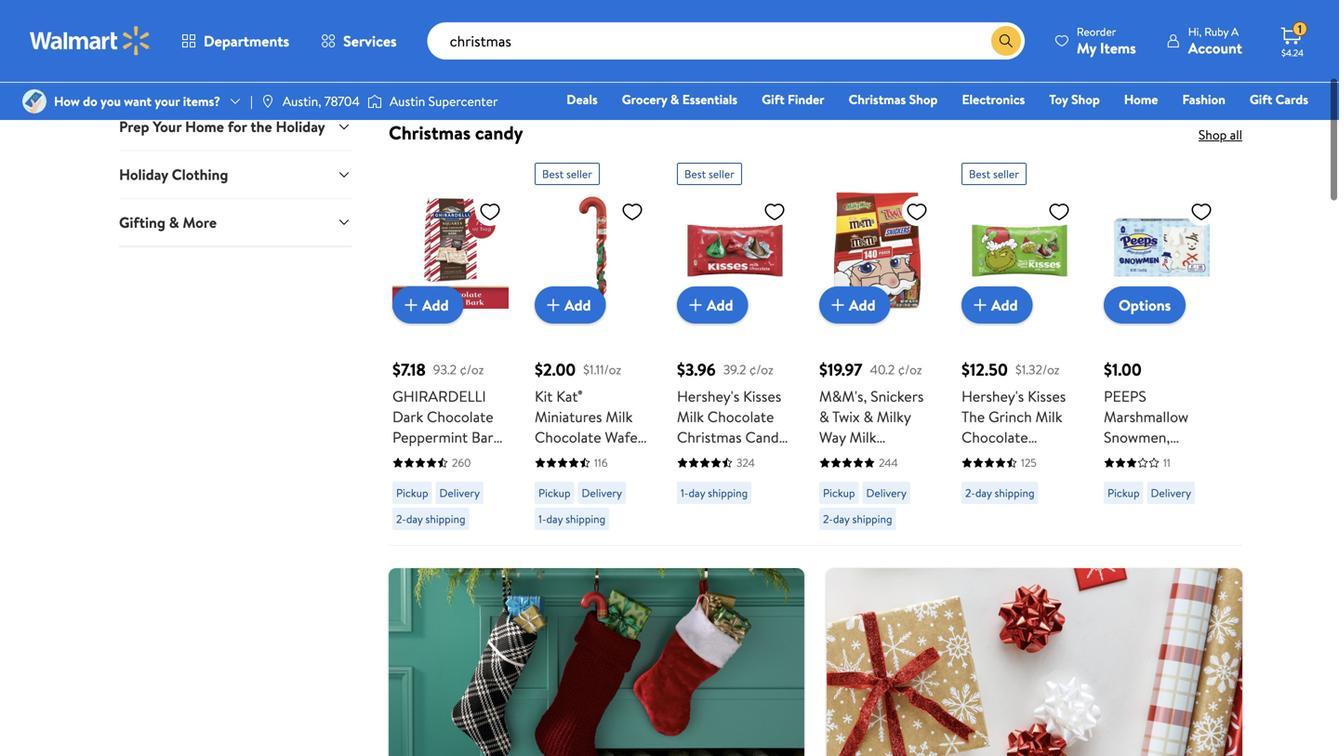 Task type: locate. For each thing, give the bounding box(es) containing it.
a
[[1232, 24, 1240, 40]]

oz right 7.7
[[412, 550, 427, 570]]

78704
[[325, 92, 360, 110]]

1 horizontal spatial deals link
[[559, 89, 606, 109]]

1 horizontal spatial bag
[[677, 448, 702, 468]]

2- for $19.97
[[823, 511, 834, 527]]

1 horizontal spatial best seller
[[685, 166, 735, 182]]

milk up 116 at the bottom left of the page
[[606, 407, 633, 427]]

holiday
[[986, 76, 1035, 97], [276, 116, 325, 137], [119, 164, 168, 185]]

3
[[1105, 468, 1112, 489]]

add button up 93.2
[[393, 287, 464, 324]]

1 vertical spatial home
[[185, 116, 224, 137]]

$4.24
[[1282, 47, 1305, 59]]

list item
[[378, 569, 816, 756], [816, 569, 1254, 756]]

departments button
[[166, 19, 305, 63]]

1 vertical spatial 1-day shipping
[[539, 511, 606, 527]]

shipping right and
[[426, 511, 466, 527]]

the
[[251, 116, 272, 137]]

oz left cane
[[535, 489, 549, 509]]

1-day shipping down the 10.1
[[681, 485, 748, 501]]

¢/oz right 40.2
[[898, 361, 923, 379]]

0 horizontal spatial ¢/oz
[[460, 361, 484, 379]]

milk right grinch
[[1036, 407, 1063, 427]]

0 horizontal spatial  image
[[22, 89, 47, 114]]

2 horizontal spatial ¢/oz
[[898, 361, 923, 379]]

seller for $3.96
[[709, 166, 735, 182]]

1 seller from the left
[[567, 166, 593, 182]]

seller down essentials in the top of the page
[[709, 166, 735, 182]]

2 add to cart image from the left
[[827, 294, 850, 316]]

shop all
[[1199, 126, 1243, 144]]

1-day shipping down plastic
[[539, 511, 606, 527]]

0 horizontal spatial add to cart image
[[400, 294, 422, 316]]

best seller
[[542, 166, 593, 182], [685, 166, 735, 182], [970, 166, 1020, 182]]

¢/oz inside "$19.97 40.2 ¢/oz m&m's, snickers & twix & milky way milk chocolate christmas candy variety pack - 140 ct"
[[898, 361, 923, 379]]

add up 93.2
[[422, 295, 449, 315]]

1 hershey's from the left
[[677, 386, 740, 407]]

3 best from the left
[[970, 166, 991, 182]]

2 delivery from the left
[[582, 485, 623, 501]]

add for $3.96
[[707, 295, 734, 315]]

delivery for $7.18
[[440, 485, 480, 501]]

1 add to cart image from the left
[[542, 294, 565, 316]]

2 hershey's from the left
[[962, 386, 1025, 407]]

holiday clothing button
[[119, 150, 352, 198]]

pickup up ct
[[823, 485, 856, 501]]

2 horizontal spatial holiday
[[986, 76, 1035, 97]]

0 vertical spatial 1-
[[681, 485, 689, 501]]

2 horizontal spatial 2-
[[966, 485, 976, 501]]

0 horizontal spatial deals link
[[389, 0, 513, 98]]

-
[[903, 489, 909, 509]]

milk right way
[[850, 427, 877, 448]]

pickup for $7.18
[[396, 485, 429, 501]]

2- left '9.5'
[[966, 485, 976, 501]]

fashion
[[1183, 90, 1226, 108]]

product group
[[393, 155, 509, 570], [535, 155, 651, 538], [677, 155, 794, 538], [820, 155, 936, 538], [962, 155, 1078, 538], [1105, 155, 1221, 538]]

candy
[[888, 468, 929, 489]]

¢/oz for $19.97
[[898, 361, 923, 379]]

holiday up gifting
[[119, 164, 168, 185]]

add button for $3.96
[[677, 287, 749, 324]]

1 add to cart image from the left
[[400, 294, 422, 316]]

7.7
[[393, 550, 409, 570]]

pickup left cane
[[539, 485, 571, 501]]

1 horizontal spatial deals
[[567, 90, 598, 108]]

best for $12.50
[[970, 166, 991, 182]]

candy, inside $12.50 $1.32/oz hershey's kisses the grinch milk chocolate christmas candy, bag 9.5 oz
[[1030, 448, 1075, 468]]

1 horizontal spatial gift
[[762, 90, 785, 108]]

services
[[343, 31, 397, 51]]

4 pickup from the left
[[1108, 485, 1140, 501]]

seller for $12.50
[[994, 166, 1020, 182]]

 image
[[22, 89, 47, 114], [260, 94, 275, 109]]

1 horizontal spatial add to cart image
[[827, 294, 850, 316]]

add to favorites list, ghirardelli dark chocolate peppermint bark chocolate squares, layered dark chocolate and white chocolate candy, 7.7 oz bag image
[[479, 200, 502, 223]]

& inside dropdown button
[[169, 212, 179, 233]]

2 add button from the left
[[535, 287, 606, 324]]

day down the 10.1
[[689, 485, 706, 501]]

1-
[[681, 485, 689, 501], [539, 511, 547, 527]]

shop
[[910, 90, 938, 108], [1072, 90, 1101, 108], [1199, 126, 1228, 144]]

2 best from the left
[[685, 166, 706, 182]]

home link
[[1116, 89, 1167, 109]]

supercenter
[[429, 92, 498, 110]]

home up registry
[[1125, 90, 1159, 108]]

0 vertical spatial holiday
[[986, 76, 1035, 97]]

best seller for $12.50
[[970, 166, 1020, 182]]

hershey's down $3.96
[[677, 386, 740, 407]]

¢/oz right 39.2
[[750, 361, 774, 379]]

& right the twix
[[864, 407, 874, 427]]

1 ¢/oz from the left
[[460, 361, 484, 379]]

0 horizontal spatial 2-
[[396, 511, 406, 527]]

2 horizontal spatial best
[[970, 166, 991, 182]]

3 add button from the left
[[677, 287, 749, 324]]

add button up $12.50
[[962, 287, 1033, 324]]

list
[[378, 0, 1254, 98], [378, 569, 1254, 756]]

0 horizontal spatial home
[[185, 116, 224, 137]]

best seller down essentials in the top of the page
[[685, 166, 735, 182]]

add to cart image
[[400, 294, 422, 316], [685, 294, 707, 316], [970, 294, 992, 316]]

1 horizontal spatial holiday
[[276, 116, 325, 137]]

1 best seller from the left
[[542, 166, 593, 182]]

best down essentials in the top of the page
[[685, 166, 706, 182]]

2 add from the left
[[565, 295, 591, 315]]

ghirardelli dark chocolate peppermint bark chocolate squares, layered dark chocolate and white chocolate candy, 7.7 oz bag image
[[393, 193, 509, 309]]

¢/oz
[[460, 361, 484, 379], [750, 361, 774, 379], [898, 361, 923, 379]]

delivery down 11
[[1152, 485, 1192, 501]]

2 vertical spatial holiday
[[119, 164, 168, 185]]

home down items?
[[185, 116, 224, 137]]

2-day shipping down 125
[[966, 485, 1035, 501]]

2-day shipping down squares,
[[396, 511, 466, 527]]

Search search field
[[428, 22, 1025, 60]]

best seller down electronics
[[970, 166, 1020, 182]]

2 list item from the left
[[816, 569, 1254, 756]]

hershey's inside $3.96 39.2 ¢/oz hershey's kisses milk chocolate christmas candy, bag 10.1 oz
[[677, 386, 740, 407]]

miniatures
[[535, 407, 603, 427]]

dark
[[393, 407, 424, 427], [393, 489, 424, 509]]

gift for gift finder
[[762, 90, 785, 108]]

2 seller from the left
[[709, 166, 735, 182]]

add up $2.00
[[565, 295, 591, 315]]

2- for $7.18
[[396, 511, 406, 527]]

0 horizontal spatial add to cart image
[[542, 294, 565, 316]]

2 horizontal spatial add to cart image
[[970, 294, 992, 316]]

3 product group from the left
[[677, 155, 794, 538]]

1 kisses from the left
[[744, 386, 782, 407]]

0 horizontal spatial 1-day shipping
[[539, 511, 606, 527]]

2 horizontal spatial best seller
[[970, 166, 1020, 182]]

add to cart image up $19.97
[[827, 294, 850, 316]]

3 pickup from the left
[[823, 485, 856, 501]]

best seller for $2.00
[[542, 166, 593, 182]]

1 vertical spatial dark
[[393, 489, 424, 509]]

oz right '9.5'
[[1012, 468, 1027, 489]]

day down variety
[[834, 511, 850, 527]]

1 horizontal spatial  image
[[260, 94, 275, 109]]

best down electronics link
[[970, 166, 991, 182]]

bag inside $12.50 $1.32/oz hershey's kisses the grinch milk chocolate christmas candy, bag 9.5 oz
[[962, 468, 987, 489]]

3 add to cart image from the left
[[970, 294, 992, 316]]

hershey's down $12.50
[[962, 386, 1025, 407]]

oz inside $12.50 $1.32/oz hershey's kisses the grinch milk chocolate christmas candy, bag 9.5 oz
[[1012, 468, 1027, 489]]

1 vertical spatial holiday
[[276, 116, 325, 137]]

candy, inside $7.18 93.2 ¢/oz ghirardelli dark chocolate peppermint bark chocolate squares, layered dark chocolate and white chocolate candy, 7.7 oz bag
[[463, 529, 507, 550]]

gift left finder
[[709, 76, 735, 97]]

kisses down $1.32/oz
[[1028, 386, 1067, 407]]

& left the twix
[[820, 407, 830, 427]]

best up kit kat® miniatures milk chocolate wafer christmas candy, plastic cane 1.8 oz image
[[542, 166, 564, 182]]

bag down white
[[430, 550, 455, 570]]

oz
[[729, 448, 743, 468], [1012, 468, 1027, 489], [535, 489, 549, 509], [412, 550, 427, 570]]

deals link for grocery & essentials link
[[559, 89, 606, 109]]

3 delivery from the left
[[867, 485, 907, 501]]

add to favorites list, hershey's kisses milk chocolate christmas candy, bag 10.1 oz image
[[764, 200, 786, 223]]

bag left '9.5'
[[962, 468, 987, 489]]

¢/oz inside $3.96 39.2 ¢/oz hershey's kisses milk chocolate christmas candy, bag 10.1 oz
[[750, 361, 774, 379]]

count
[[1116, 468, 1156, 489]]

1 product group from the left
[[393, 155, 509, 570]]

oz inside $3.96 39.2 ¢/oz hershey's kisses milk chocolate christmas candy, bag 10.1 oz
[[729, 448, 743, 468]]

& right grocery
[[671, 90, 680, 108]]

your
[[153, 116, 182, 137]]

$12.50 $1.32/oz hershey's kisses the grinch milk chocolate christmas candy, bag 9.5 oz
[[962, 358, 1075, 489]]

1 horizontal spatial add to cart image
[[685, 294, 707, 316]]

holiday clothing
[[119, 164, 228, 185]]

$3.96
[[677, 358, 716, 381]]

oz inside $7.18 93.2 ¢/oz ghirardelli dark chocolate peppermint bark chocolate squares, layered dark chocolate and white chocolate candy, 7.7 oz bag
[[412, 550, 427, 570]]

5 add button from the left
[[962, 287, 1033, 324]]

add up $12.50
[[992, 295, 1019, 315]]

5 product group from the left
[[962, 155, 1078, 538]]

holiday for holiday clothing
[[119, 164, 168, 185]]

chocolate inside $2.00 $1.11/oz kit kat® miniatures milk chocolate wafer christmas candy, plastic cane 1.8 oz
[[535, 427, 602, 448]]

product group containing $12.50
[[962, 155, 1078, 538]]

 image right |
[[260, 94, 275, 109]]

milk
[[606, 407, 633, 427], [677, 407, 704, 427], [1036, 407, 1063, 427], [850, 427, 877, 448]]

deals link up christmas candy
[[389, 0, 513, 98]]

add to favorites list, m&m's, snickers & twix & milky way milk chocolate christmas candy variety pack - 140 ct image
[[906, 200, 929, 223]]

how
[[54, 92, 80, 110]]

meals
[[828, 76, 865, 97]]

3 add from the left
[[707, 295, 734, 315]]

1 pickup from the left
[[396, 485, 429, 501]]

2-day shipping down variety
[[823, 511, 893, 527]]

2 product group from the left
[[535, 155, 651, 538]]

add
[[422, 295, 449, 315], [565, 295, 591, 315], [707, 295, 734, 315], [850, 295, 876, 315], [992, 295, 1019, 315]]

1 add from the left
[[422, 295, 449, 315]]

2 ¢/oz from the left
[[750, 361, 774, 379]]

add to favorites list, hershey's kisses the grinch milk chocolate christmas candy, bag 9.5 oz image
[[1049, 200, 1071, 223]]

1 list from the top
[[378, 0, 1254, 98]]

¢/oz right 93.2
[[460, 361, 484, 379]]

deals
[[433, 76, 469, 97], [567, 90, 598, 108]]

best for $2.00
[[542, 166, 564, 182]]

want
[[124, 92, 152, 110]]

1 horizontal spatial hershey's
[[962, 386, 1025, 407]]

home
[[1125, 90, 1159, 108], [185, 116, 224, 137]]

day right 140
[[976, 485, 993, 501]]

1 vertical spatial 1-
[[539, 511, 547, 527]]

0 horizontal spatial gift
[[709, 76, 735, 97]]

shipping down cane
[[566, 511, 606, 527]]

1 best from the left
[[542, 166, 564, 182]]

holiday inside dropdown button
[[119, 164, 168, 185]]

decor
[[612, 76, 650, 97]]

0 horizontal spatial shop
[[910, 90, 938, 108]]

1 delivery from the left
[[440, 485, 480, 501]]

pickup left (1.5
[[1108, 485, 1140, 501]]

deals link left the decor
[[559, 89, 606, 109]]

austin, 78704
[[283, 92, 360, 110]]

0 horizontal spatial kisses
[[744, 386, 782, 407]]

2 horizontal spatial shop
[[1199, 126, 1228, 144]]

add up 40.2
[[850, 295, 876, 315]]

10.1
[[705, 448, 726, 468]]

shipping
[[708, 485, 748, 501], [995, 485, 1035, 501], [426, 511, 466, 527], [566, 511, 606, 527], [853, 511, 893, 527]]

4 delivery from the left
[[1152, 485, 1192, 501]]

add to cart image up $2.00
[[542, 294, 565, 316]]

1- down plastic
[[539, 511, 547, 527]]

peeps marshmallow snowmen, christmas candy, 3 count (1.5 ounce) image
[[1105, 193, 1221, 309]]

christmas
[[544, 76, 609, 97], [849, 90, 907, 108], [389, 120, 471, 146], [677, 427, 742, 448], [535, 448, 600, 468], [962, 448, 1027, 468], [1105, 448, 1169, 468], [820, 468, 885, 489]]

0 horizontal spatial holiday
[[119, 164, 168, 185]]

1 horizontal spatial shop
[[1072, 90, 1101, 108]]

hershey's
[[677, 386, 740, 407], [962, 386, 1025, 407]]

delivery down 260
[[440, 485, 480, 501]]

delivery down 244
[[867, 485, 907, 501]]

seller
[[567, 166, 593, 182], [709, 166, 735, 182], [994, 166, 1020, 182]]

gift left cards
[[1250, 90, 1273, 108]]

1 horizontal spatial best
[[685, 166, 706, 182]]

walmart image
[[30, 26, 151, 56]]

add to cart image up $12.50
[[970, 294, 992, 316]]

deals left the decor
[[567, 90, 598, 108]]

260
[[452, 455, 471, 471]]

1 vertical spatial list
[[378, 569, 1254, 756]]

2 horizontal spatial bag
[[962, 468, 987, 489]]

seller up kit kat® miniatures milk chocolate wafer christmas candy, plastic cane 1.8 oz image
[[567, 166, 593, 182]]

0 horizontal spatial bag
[[430, 550, 455, 570]]

add to cart image up $7.18
[[400, 294, 422, 316]]

milk down $3.96
[[677, 407, 704, 427]]

home inside dropdown button
[[185, 116, 224, 137]]

hershey's kisses milk chocolate christmas candy, bag 10.1 oz image
[[677, 193, 794, 309]]

christmas inside $12.50 $1.32/oz hershey's kisses the grinch milk chocolate christmas candy, bag 9.5 oz
[[962, 448, 1027, 468]]

austin supercenter
[[390, 92, 498, 110]]

deals right austin at the left top
[[433, 76, 469, 97]]

my
[[1077, 38, 1097, 58]]

snowmen,
[[1105, 427, 1171, 448]]

1 horizontal spatial ¢/oz
[[750, 361, 774, 379]]

1 horizontal spatial kisses
[[1028, 386, 1067, 407]]

2- left white
[[396, 511, 406, 527]]

pickup for $19.97
[[823, 485, 856, 501]]

& left more
[[169, 212, 179, 233]]

one
[[1167, 116, 1195, 134]]

 image
[[368, 92, 382, 111]]

christmas inside $1.00 peeps marshmallow snowmen, christmas candy, 3 count (1.5 ounce)
[[1105, 448, 1169, 468]]

$12.50
[[962, 358, 1008, 381]]

0 horizontal spatial hershey's
[[677, 386, 740, 407]]

0 horizontal spatial best seller
[[542, 166, 593, 182]]

4 product group from the left
[[820, 155, 936, 538]]

6 product group from the left
[[1105, 155, 1221, 538]]

delivery down 116 at the bottom left of the page
[[582, 485, 623, 501]]

all
[[1231, 126, 1243, 144]]

$2.00
[[535, 358, 576, 381]]

add button up $2.00
[[535, 287, 606, 324]]

pickup
[[396, 485, 429, 501], [539, 485, 571, 501], [823, 485, 856, 501], [1108, 485, 1140, 501]]

5 add from the left
[[992, 295, 1019, 315]]

2 horizontal spatial gift
[[1250, 90, 1273, 108]]

116
[[595, 455, 608, 471]]

add to favorites list, peeps marshmallow snowmen, christmas candy, 3 count (1.5 ounce) image
[[1191, 200, 1213, 223]]

way
[[820, 427, 846, 448]]

& inside list
[[869, 76, 879, 97]]

christmas inside "$19.97 40.2 ¢/oz m&m's, snickers & twix & milky way milk chocolate christmas candy variety pack - 140 ct"
[[820, 468, 885, 489]]

kit
[[535, 386, 553, 407]]

shipping down 324
[[708, 485, 748, 501]]

2 kisses from the left
[[1028, 386, 1067, 407]]

add up 39.2
[[707, 295, 734, 315]]

bag left the 10.1
[[677, 448, 702, 468]]

add button up $19.97
[[820, 287, 891, 324]]

$1.11/oz
[[584, 361, 622, 379]]

add button for $12.50
[[962, 287, 1033, 324]]

0 horizontal spatial best
[[542, 166, 564, 182]]

1- right 1.8 at the bottom of the page
[[681, 485, 689, 501]]

1 list item from the left
[[378, 569, 816, 756]]

add to cart image up $3.96
[[685, 294, 707, 316]]

add button up $3.96
[[677, 287, 749, 324]]

kisses down 39.2
[[744, 386, 782, 407]]

holiday down search icon
[[986, 76, 1035, 97]]

items?
[[183, 92, 221, 110]]

day down squares,
[[406, 511, 423, 527]]

m&m's,
[[820, 386, 868, 407]]

1 horizontal spatial seller
[[709, 166, 735, 182]]

milk inside "$19.97 40.2 ¢/oz m&m's, snickers & twix & milky way milk chocolate christmas candy variety pack - 140 ct"
[[850, 427, 877, 448]]

2- down variety
[[823, 511, 834, 527]]

&
[[869, 76, 879, 97], [671, 90, 680, 108], [169, 212, 179, 233], [820, 407, 830, 427], [864, 407, 874, 427]]

1 horizontal spatial 2-
[[823, 511, 834, 527]]

how do you want your items?
[[54, 92, 221, 110]]

0 vertical spatial list
[[378, 0, 1254, 98]]

oz right the 10.1
[[729, 448, 743, 468]]

kit kat® miniatures milk chocolate wafer christmas candy, plastic cane 1.8 oz image
[[535, 193, 651, 309]]

shop all link
[[1199, 126, 1243, 144]]

0 horizontal spatial 2-day shipping
[[396, 511, 466, 527]]

seller down electronics
[[994, 166, 1020, 182]]

1 horizontal spatial home
[[1125, 90, 1159, 108]]

dark up 7.7
[[393, 489, 424, 509]]

pickup up and
[[396, 485, 429, 501]]

milk inside $3.96 39.2 ¢/oz hershey's kisses milk chocolate christmas candy, bag 10.1 oz
[[677, 407, 704, 427]]

2 best seller from the left
[[685, 166, 735, 182]]

peppermint
[[393, 427, 468, 448]]

3 seller from the left
[[994, 166, 1020, 182]]

2 horizontal spatial seller
[[994, 166, 1020, 182]]

2-day shipping for $19.97
[[823, 511, 893, 527]]

holiday down austin,
[[276, 116, 325, 137]]

|
[[250, 92, 253, 110]]

0 horizontal spatial seller
[[567, 166, 593, 182]]

gift left finder in the right of the page
[[762, 90, 785, 108]]

gift inside the gift cards registry
[[1250, 90, 1273, 108]]

& right meals
[[869, 76, 879, 97]]

milk inside $12.50 $1.32/oz hershey's kisses the grinch milk chocolate christmas candy, bag 9.5 oz
[[1036, 407, 1063, 427]]

2 add to cart image from the left
[[685, 294, 707, 316]]

3 best seller from the left
[[970, 166, 1020, 182]]

0 vertical spatial dark
[[393, 407, 424, 427]]

product group containing $2.00
[[535, 155, 651, 538]]

options link
[[1105, 287, 1187, 324]]

austin
[[390, 92, 425, 110]]

dark down $7.18
[[393, 407, 424, 427]]

1 horizontal spatial 2-day shipping
[[823, 511, 893, 527]]

m&m's, snickers & twix & milky way milk chocolate christmas candy variety pack - 140 ct image
[[820, 193, 936, 309]]

gift
[[709, 76, 735, 97], [762, 90, 785, 108], [1250, 90, 1273, 108]]

add to cart image
[[542, 294, 565, 316], [827, 294, 850, 316]]

gifting & more button
[[119, 198, 352, 246]]

0 vertical spatial 1-day shipping
[[681, 485, 748, 501]]

1 horizontal spatial 1-
[[681, 485, 689, 501]]

best seller up kit kat® miniatures milk chocolate wafer christmas candy, plastic cane 1.8 oz image
[[542, 166, 593, 182]]

3 ¢/oz from the left
[[898, 361, 923, 379]]

candy,
[[746, 427, 790, 448], [603, 448, 648, 468], [1030, 448, 1075, 468], [1173, 448, 1217, 468], [463, 529, 507, 550]]

christmas inside $3.96 39.2 ¢/oz hershey's kisses milk chocolate christmas candy, bag 10.1 oz
[[677, 427, 742, 448]]

 image left how
[[22, 89, 47, 114]]

shipping down 125
[[995, 485, 1035, 501]]

¢/oz inside $7.18 93.2 ¢/oz ghirardelli dark chocolate peppermint bark chocolate squares, layered dark chocolate and white chocolate candy, 7.7 oz bag
[[460, 361, 484, 379]]

$19.97
[[820, 358, 863, 381]]



Task type: vqa. For each thing, say whether or not it's contained in the screenshot.
'DEALS' link for Christmas decor link
yes



Task type: describe. For each thing, give the bounding box(es) containing it.
your
[[155, 92, 180, 110]]

2 list from the top
[[378, 569, 1254, 756]]

9.5
[[990, 468, 1009, 489]]

& for gatherings
[[869, 76, 879, 97]]

kat®
[[557, 386, 583, 407]]

add to cart image for $3.96
[[685, 294, 707, 316]]

 image for austin, 78704
[[260, 94, 275, 109]]

93.2
[[433, 361, 457, 379]]

shipping down pack
[[853, 511, 893, 527]]

top toys list
[[1143, 76, 1219, 97]]

hershey's kisses the grinch milk chocolate christmas candy, bag 9.5 oz image
[[962, 193, 1078, 309]]

kisses inside $12.50 $1.32/oz hershey's kisses the grinch milk chocolate christmas candy, bag 9.5 oz
[[1028, 386, 1067, 407]]

pickup for $1.00
[[1108, 485, 1140, 501]]

bark
[[472, 427, 501, 448]]

$1.00 peeps marshmallow snowmen, christmas candy, 3 count (1.5 ounce)
[[1105, 358, 1217, 509]]

day down plastic
[[547, 511, 563, 527]]

toy
[[1050, 90, 1069, 108]]

delivery for $19.97
[[867, 485, 907, 501]]

christmas shop
[[849, 90, 938, 108]]

gift finder link
[[754, 89, 833, 109]]

1 add button from the left
[[393, 287, 464, 324]]

one debit
[[1167, 116, 1230, 134]]

gifting
[[119, 212, 166, 233]]

chocolate inside "$19.97 40.2 ¢/oz m&m's, snickers & twix & milky way milk chocolate christmas candy variety pack - 140 ct"
[[820, 448, 886, 468]]

oz inside $2.00 $1.11/oz kit kat® miniatures milk chocolate wafer christmas candy, plastic cane 1.8 oz
[[535, 489, 549, 509]]

search icon image
[[999, 33, 1014, 48]]

gift cards link
[[1242, 89, 1318, 109]]

snickers
[[871, 386, 924, 407]]

christmas shop link
[[841, 89, 947, 109]]

for
[[228, 116, 247, 137]]

squares,
[[393, 468, 447, 489]]

0 horizontal spatial 1-
[[539, 511, 547, 527]]

candy, inside $2.00 $1.11/oz kit kat® miniatures milk chocolate wafer christmas candy, plastic cane 1.8 oz
[[603, 448, 648, 468]]

finder
[[738, 76, 777, 97]]

cane
[[581, 468, 614, 489]]

reorder my items
[[1077, 24, 1137, 58]]

layered
[[450, 468, 501, 489]]

the
[[962, 407, 986, 427]]

2 pickup from the left
[[539, 485, 571, 501]]

add to favorites list, kit kat® miniatures milk chocolate wafer christmas candy, plastic cane 1.8 oz image
[[622, 200, 644, 223]]

0 horizontal spatial deals
[[433, 76, 469, 97]]

one debit link
[[1158, 115, 1238, 135]]

4 add from the left
[[850, 295, 876, 315]]

gift finder link
[[681, 0, 805, 98]]

list containing deals
[[378, 0, 1254, 98]]

clothing
[[172, 164, 228, 185]]

meals & gatherings link
[[827, 0, 951, 98]]

add for $2.00
[[565, 295, 591, 315]]

austin,
[[283, 92, 322, 110]]

hershey's inside $12.50 $1.32/oz hershey's kisses the grinch milk chocolate christmas candy, bag 9.5 oz
[[962, 386, 1025, 407]]

$2.00 $1.11/oz kit kat® miniatures milk chocolate wafer christmas candy, plastic cane 1.8 oz
[[535, 358, 648, 509]]

$1.00
[[1105, 358, 1142, 381]]

gifting & more
[[119, 212, 217, 233]]

white
[[419, 509, 458, 529]]

toy shop
[[1050, 90, 1101, 108]]

chocolate inside $12.50 $1.32/oz hershey's kisses the grinch milk chocolate christmas candy, bag 9.5 oz
[[962, 427, 1029, 448]]

grocery & essentials link
[[614, 89, 746, 109]]

¢/oz for $7.18
[[460, 361, 484, 379]]

marshmallow
[[1105, 407, 1189, 427]]

christmas decor link
[[535, 0, 659, 98]]

 image for how do you want your items?
[[22, 89, 47, 114]]

best seller for $3.96
[[685, 166, 735, 182]]

product group containing $19.97
[[820, 155, 936, 538]]

39.2
[[724, 361, 747, 379]]

meals & gatherings
[[828, 76, 950, 97]]

candy
[[475, 120, 524, 146]]

electronics
[[963, 90, 1026, 108]]

candy, inside $1.00 peeps marshmallow snowmen, christmas candy, 3 count (1.5 ounce)
[[1173, 448, 1217, 468]]

ounce)
[[1105, 489, 1152, 509]]

shop for toy shop
[[1072, 90, 1101, 108]]

kisses inside $3.96 39.2 ¢/oz hershey's kisses milk chocolate christmas candy, bag 10.1 oz
[[744, 386, 782, 407]]

ct
[[820, 509, 836, 529]]

$3.96 39.2 ¢/oz hershey's kisses milk chocolate christmas candy, bag 10.1 oz
[[677, 358, 790, 468]]

debit
[[1198, 116, 1230, 134]]

registry
[[1095, 116, 1142, 134]]

Walmart Site-Wide search field
[[428, 22, 1025, 60]]

registry link
[[1087, 115, 1151, 135]]

& for essentials
[[671, 90, 680, 108]]

options
[[1119, 295, 1172, 315]]

electronics link
[[954, 89, 1034, 109]]

top
[[1143, 76, 1166, 97]]

holiday fashion
[[986, 76, 1084, 97]]

2 dark from the top
[[393, 489, 424, 509]]

christmas candy
[[389, 120, 524, 146]]

1
[[1299, 21, 1303, 37]]

grocery
[[622, 90, 668, 108]]

do
[[83, 92, 97, 110]]

1 dark from the top
[[393, 407, 424, 427]]

324
[[737, 455, 755, 471]]

2-day shipping for $7.18
[[396, 511, 466, 527]]

walmart+ link
[[1245, 115, 1318, 135]]

toys
[[1170, 76, 1197, 97]]

milky
[[877, 407, 911, 427]]

prep your home for the holiday button
[[119, 103, 352, 150]]

1.8
[[618, 468, 634, 489]]

cards
[[1276, 90, 1309, 108]]

seller for $2.00
[[567, 166, 593, 182]]

product group containing $3.96
[[677, 155, 794, 538]]

$19.97 40.2 ¢/oz m&m's, snickers & twix & milky way milk chocolate christmas candy variety pack - 140 ct
[[820, 358, 935, 529]]

shop for christmas shop
[[910, 90, 938, 108]]

add to cart image for kit kat® miniatures milk chocolate wafer christmas candy, plastic cane 1.8 oz image
[[542, 294, 565, 316]]

christmas inside $2.00 $1.11/oz kit kat® miniatures milk chocolate wafer christmas candy, plastic cane 1.8 oz
[[535, 448, 600, 468]]

product group containing $7.18
[[393, 155, 509, 570]]

grinch
[[989, 407, 1033, 427]]

gift for gift finder
[[709, 76, 735, 97]]

1 horizontal spatial 1-day shipping
[[681, 485, 748, 501]]

product group containing $1.00
[[1105, 155, 1221, 538]]

4 add button from the left
[[820, 287, 891, 324]]

2 horizontal spatial 2-day shipping
[[966, 485, 1035, 501]]

finder
[[788, 90, 825, 108]]

add for $12.50
[[992, 295, 1019, 315]]

ruby
[[1205, 24, 1229, 40]]

candy, inside $3.96 39.2 ¢/oz hershey's kisses milk chocolate christmas candy, bag 10.1 oz
[[746, 427, 790, 448]]

pack
[[869, 489, 899, 509]]

140
[[912, 489, 935, 509]]

variety
[[820, 489, 865, 509]]

grocery & essentials
[[622, 90, 738, 108]]

delivery for $1.00
[[1152, 485, 1192, 501]]

125
[[1022, 455, 1037, 471]]

40.2
[[870, 361, 895, 379]]

you
[[101, 92, 121, 110]]

add to cart image for m&m's, snickers & twix & milky way milk chocolate christmas candy variety pack - 140 ct image
[[827, 294, 850, 316]]

wafer
[[605, 427, 644, 448]]

add button for $2.00
[[535, 287, 606, 324]]

holiday inside dropdown button
[[276, 116, 325, 137]]

deals link for 'christmas decor' link
[[389, 0, 513, 98]]

add to cart image for $12.50
[[970, 294, 992, 316]]

items
[[1101, 38, 1137, 58]]

bag inside $3.96 39.2 ¢/oz hershey's kisses milk chocolate christmas candy, bag 10.1 oz
[[677, 448, 702, 468]]

best for $3.96
[[685, 166, 706, 182]]

milk inside $2.00 $1.11/oz kit kat® miniatures milk chocolate wafer christmas candy, plastic cane 1.8 oz
[[606, 407, 633, 427]]

$7.18
[[393, 358, 426, 381]]

& for more
[[169, 212, 179, 233]]

0 vertical spatial home
[[1125, 90, 1159, 108]]

holiday for holiday fashion
[[986, 76, 1035, 97]]

reorder
[[1077, 24, 1117, 40]]

bag inside $7.18 93.2 ¢/oz ghirardelli dark chocolate peppermint bark chocolate squares, layered dark chocolate and white chocolate candy, 7.7 oz bag
[[430, 550, 455, 570]]

chocolate inside $3.96 39.2 ¢/oz hershey's kisses milk chocolate christmas candy, bag 10.1 oz
[[708, 407, 775, 427]]



